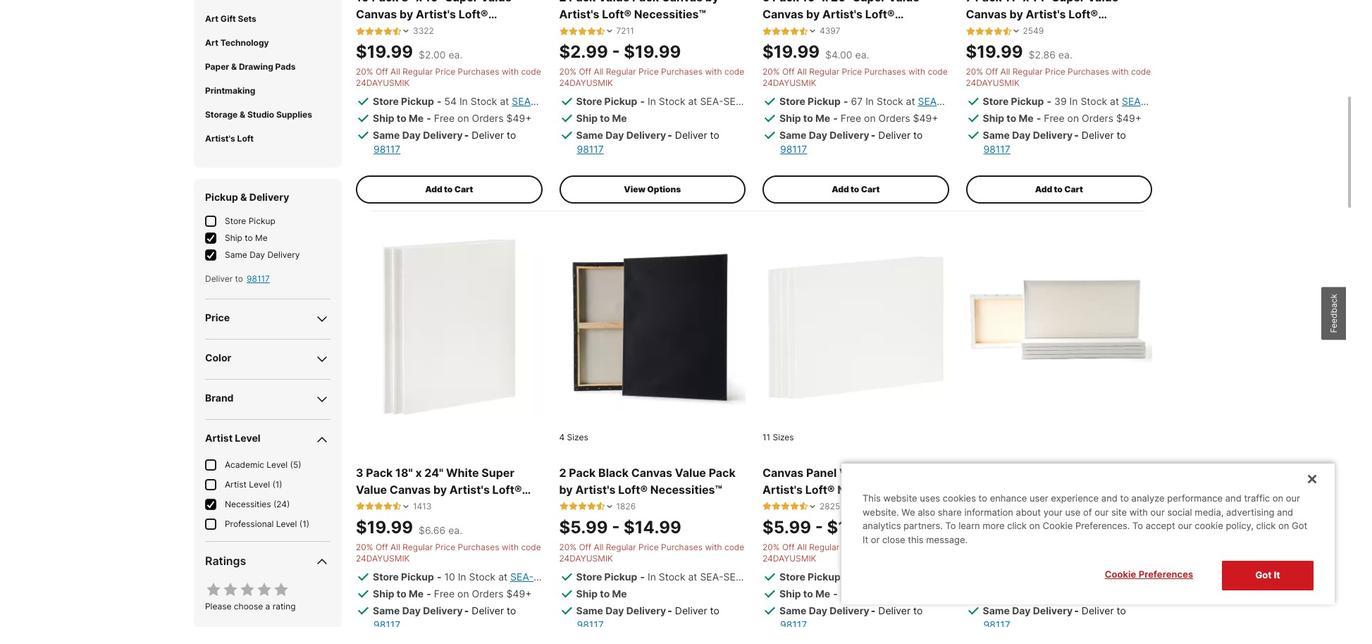 Task type: locate. For each thing, give the bounding box(es) containing it.
price for $19.99 $3.33 ea. 20% off all regular price purchases with code 24dayusmik
[[1045, 542, 1065, 552]]

purchases down "$14.99"
[[661, 542, 703, 552]]

0 horizontal spatial add
[[425, 184, 442, 195]]

1 vertical spatial 10
[[444, 571, 455, 583]]

x inside 3 pack 18" x 24" white super value canvas by artist's loft® necessities™
[[415, 466, 422, 480]]

1 click from the left
[[1007, 520, 1027, 532]]

price down $6.66
[[435, 542, 455, 552]]

necessities™ inside 2 pack black canvas value pack by artist's loft® necessities™
[[650, 483, 722, 497]]

x right 18"
[[415, 466, 422, 480]]

$19.99 inside $19.99 $2.00 ea. 20% off all regular price purchases with code 24dayusmik
[[356, 42, 413, 62]]

canvas down 18"
[[390, 483, 431, 497]]

paper & drawing pads button
[[194, 55, 342, 79]]

regular inside $2.99 - $19.99 20% off all regular price purchases with code 24dayusmik
[[606, 66, 636, 77]]

information
[[965, 507, 1014, 518]]

2 cart from the left
[[861, 184, 880, 195]]

all inside '$5.99 - $18.99 20% off all regular price purchases with code 24dayusmik'
[[797, 542, 807, 552]]

by right pack canvas
[[705, 0, 719, 4]]

purchases inside $19.99 $6.66 ea. 20% off all regular price purchases with code 24dayusmik
[[458, 542, 499, 552]]

pickup down $5.99 - $14.99 20% off all regular price purchases with code 24dayusmik
[[604, 571, 637, 583]]

off for $5.99 - $18.99 20% off all regular price purchases with code 24dayusmik
[[782, 542, 795, 552]]

level for academic level (5)
[[267, 459, 288, 470]]

purchases for $19.99 $6.66 ea. 20% off all regular price purchases with code 24dayusmik
[[458, 542, 499, 552]]

got it
[[1256, 570, 1280, 581]]

purchases for $5.99 - $14.99 20% off all regular price purchases with code 24dayusmik
[[661, 542, 703, 552]]

1 horizontal spatial (1)
[[299, 519, 310, 529]]

$19.99 down enhance
[[966, 517, 1023, 538]]

2 inside 2 pack value pack canvas by artist's loft® necessities™
[[559, 0, 566, 4]]

2 same day delivery - deliver to from the left
[[576, 605, 720, 617]]

1 vertical spatial art
[[205, 37, 218, 48]]

level
[[235, 432, 261, 444], [267, 459, 288, 470], [249, 479, 270, 490], [276, 519, 297, 529]]

same day delivery - deliver to for store pickup -
[[780, 605, 923, 617]]

1 horizontal spatial to
[[1133, 520, 1143, 532]]

color
[[205, 352, 231, 363]]

1 horizontal spatial add to cart
[[832, 184, 880, 195]]

store pickup - 39 in stock at sea-seattle/interbay
[[983, 95, 1239, 107]]

20%
[[356, 66, 373, 77], [559, 66, 577, 77], [763, 66, 780, 77], [966, 66, 983, 77], [356, 542, 373, 552], [559, 542, 577, 552], [763, 542, 780, 552], [966, 542, 983, 552]]

24dayusmik down 2549 dialog
[[966, 78, 1020, 88]]

artist's down 10" super
[[416, 7, 456, 21]]

with inside $19.99 $6.66 ea. 20% off all regular price purchases with code 24dayusmik
[[502, 542, 519, 552]]

3 pack 18&#x22; x 24&#x22; white super value canvas by artist&#x27;s loft&#xae; necessities&#x2122; image
[[356, 234, 542, 421]]

(1) for artist level (1)
[[272, 479, 282, 490]]

seattle/interbay
[[535, 95, 629, 107], [724, 95, 817, 107], [941, 95, 1035, 107], [1145, 95, 1239, 107], [534, 571, 627, 583], [724, 571, 817, 583], [1139, 571, 1232, 583]]

necessities™ up website. at the right bottom of the page
[[838, 483, 910, 497]]

0 horizontal spatial cookie
[[1043, 520, 1073, 532]]

pack inside 2 pack value pack canvas by artist's loft® necessities™
[[569, 0, 596, 4]]

0 vertical spatial got
[[1292, 520, 1308, 532]]

1 horizontal spatial cookie
[[1105, 569, 1136, 580]]

price inside '$5.99 - $18.99 20% off all regular price purchases with code 24dayusmik'
[[842, 542, 862, 552]]

sea-
[[512, 95, 535, 107], [700, 95, 724, 107], [918, 95, 942, 107], [1122, 95, 1145, 107], [510, 571, 534, 583], [700, 571, 724, 583], [1116, 571, 1139, 583]]

same day delivery - deliver to down $5.99 - $14.99 20% off all regular price purchases with code 24dayusmik
[[576, 605, 720, 617]]

0 horizontal spatial click
[[1007, 520, 1027, 532]]

free down $19.99 $6.66 ea. 20% off all regular price purchases with code 24dayusmik
[[434, 588, 455, 600]]

by down the 16"
[[806, 7, 820, 21]]

1 vertical spatial (1)
[[299, 519, 310, 529]]

sizes for 20% off all regular price purchases with code 24dayusmik
[[567, 432, 588, 442]]

with for $19.99 $2.00 ea. 20% off all regular price purchases with code 24dayusmik
[[502, 66, 519, 77]]

ea. inside $19.99 $6.66 ea. 20% off all regular price purchases with code 24dayusmik
[[448, 524, 462, 536]]

2 vertical spatial ship to me
[[576, 588, 627, 600]]

regular for $19.99 $2.86 ea. 20% off all regular price purchases with code 24dayusmik
[[1013, 66, 1043, 77]]

super right white at the bottom of page
[[482, 466, 515, 480]]

ea. right $6.66
[[448, 524, 462, 536]]

necessities™ inside canvas panel value pack by artist's loft® necessities™
[[838, 483, 910, 497]]

0 horizontal spatial (1)
[[272, 479, 282, 490]]

0 horizontal spatial it
[[863, 534, 868, 545]]

it down advertising
[[1274, 570, 1280, 581]]

necessities™
[[634, 7, 706, 21], [356, 24, 428, 38], [763, 24, 835, 38], [966, 24, 1038, 38], [650, 483, 722, 497], [838, 483, 910, 497], [356, 500, 428, 514], [966, 500, 1038, 514]]

6 pack 10&#x22; x 20&#x22; super value canvas pack by artist&#x27;s loft&#x2122; necessities&#x2122; image
[[966, 234, 1152, 421]]

purchases for $19.99 $2.86 ea. 20% off all regular price purchases with code 24dayusmik
[[1068, 66, 1109, 77]]

at right 54
[[500, 95, 509, 107]]

with for $19.99 $3.33 ea. 20% off all regular price purchases with code 24dayusmik
[[1112, 542, 1129, 552]]

website.
[[863, 507, 899, 518]]

artist
[[205, 432, 233, 444], [225, 479, 247, 490]]

all inside the $19.99 $2.86 ea. 20% off all regular price purchases with code 24dayusmik
[[1001, 66, 1010, 77]]

regular inside the $19.99 $4.00 ea. 20% off all regular price purchases with code 24dayusmik
[[809, 66, 840, 77]]

24dayusmik
[[356, 78, 410, 88], [559, 78, 613, 88], [763, 78, 817, 88], [966, 78, 1020, 88], [356, 553, 410, 564], [559, 553, 613, 564], [763, 553, 817, 564], [966, 553, 1020, 564]]

0 vertical spatial &
[[231, 61, 237, 72]]

off for $19.99 $3.33 ea. 20% off all regular price purchases with code 24dayusmik
[[986, 542, 998, 552]]

canvas down 5
[[763, 7, 804, 21]]

add for 5 pack 16" x 20" super value canvas by artist's loft® necessities™
[[832, 184, 849, 195]]

24dayusmik for $5.99 - $14.99 20% off all regular price purchases with code 24dayusmik
[[559, 553, 613, 564]]

by inside 10 pack 8" x 10" super value canvas by artist's loft® necessities™
[[400, 7, 413, 21]]

tabler image
[[374, 27, 383, 36], [559, 27, 568, 36], [568, 27, 578, 36], [578, 27, 587, 36], [587, 27, 596, 36], [763, 27, 772, 36], [790, 27, 799, 36], [966, 27, 975, 36], [975, 27, 984, 36], [984, 27, 993, 36], [993, 27, 1003, 36], [356, 502, 365, 511], [374, 502, 383, 511], [393, 502, 402, 511], [781, 502, 790, 511], [790, 502, 799, 511], [799, 502, 808, 511], [273, 581, 290, 598]]

0 vertical spatial art
[[205, 13, 218, 24]]

6 for 6 in stock at sea-seattle/interbay
[[1054, 571, 1061, 583]]

price for $19.99 $4.00 ea. 20% off all regular price purchases with code 24dayusmik
[[842, 66, 862, 77]]

price inside $19.99 $6.66 ea. 20% off all regular price purchases with code 24dayusmik
[[435, 542, 455, 552]]

orders down store pickup - 39 in stock at sea-seattle/interbay
[[1082, 112, 1114, 124]]

loft® inside the 5 pack 16" x 20" super value canvas by artist's loft® necessities™
[[865, 7, 895, 21]]

pack canvas
[[632, 0, 703, 4]]

regular inside "$19.99 $3.33 ea. 20% off all regular price purchases with code 24dayusmik"
[[1013, 542, 1043, 552]]

code inside "$19.99 $3.33 ea. 20% off all regular price purchases with code 24dayusmik"
[[1131, 542, 1151, 552]]

0 vertical spatial store pickup - in stock at sea-seattle/interbay
[[576, 95, 817, 107]]

1 vertical spatial &
[[240, 109, 245, 120]]

54
[[444, 95, 457, 107]]

same day delivery - deliver to 98117 down 39
[[983, 129, 1126, 155]]

2 $5.99 from the left
[[763, 517, 811, 538]]

ea. for 14" super
[[1059, 49, 1073, 61]]

add to cart
[[425, 184, 473, 195], [832, 184, 880, 195], [1035, 184, 1083, 195]]

1 to from the left
[[945, 520, 956, 532]]

2 pack black canvas value pack by artist's loft® necessities™
[[559, 466, 736, 497]]

24dayusmik down '$2.99'
[[559, 78, 613, 88]]

2 up 7211 'dialog'
[[559, 0, 566, 4]]

by up 'website' on the right bottom
[[903, 466, 916, 480]]

free down 67
[[841, 112, 861, 124]]

2 down 4
[[559, 466, 566, 480]]

1 art from the top
[[205, 13, 218, 24]]

price for $5.99 - $14.99 20% off all regular price purchases with code 24dayusmik
[[639, 542, 659, 552]]

level up necessities (24)
[[249, 479, 270, 490]]

same day delivery - deliver to for store pickup - 10 in stock at sea-seattle/interbay
[[373, 605, 516, 617]]

20% down 1826 popup button
[[559, 542, 577, 552]]

0 vertical spatial (1)
[[272, 479, 282, 490]]

ea. inside the $19.99 $2.86 ea. 20% off all regular price purchases with code 24dayusmik
[[1059, 49, 1073, 61]]

x inside the 5 pack 16" x 20" super value canvas by artist's loft® necessities™
[[822, 0, 828, 4]]

0 vertical spatial ship to me
[[576, 112, 627, 124]]

$18.99
[[827, 517, 884, 538]]

x inside "6 pack 10" x 20" super value canvas pack by artist's loft™ necessities™"
[[1026, 466, 1032, 480]]

off down 4397 dialog
[[782, 66, 795, 77]]

1 vertical spatial 2
[[559, 466, 566, 480]]

&
[[231, 61, 237, 72], [240, 109, 245, 120], [240, 191, 247, 203]]

3 same day delivery - deliver to from the left
[[780, 605, 923, 617]]

1 same day delivery - deliver to from the left
[[373, 605, 516, 617]]

24dayusmik inside '$5.99 - $18.99 20% off all regular price purchases with code 24dayusmik'
[[763, 553, 817, 564]]

pickup left 67
[[808, 95, 841, 107]]

x inside 10 pack 8" x 10" super value canvas by artist's loft® necessities™
[[416, 0, 422, 4]]

off down 1826 dialog
[[579, 542, 591, 552]]

super
[[482, 466, 515, 480], [1057, 466, 1090, 480]]

- inside $5.99 - $14.99 20% off all regular price purchases with code 24dayusmik
[[612, 517, 620, 538]]

art for art gift sets
[[205, 13, 218, 24]]

purchases inside '$5.99 - $18.99 20% off all regular price purchases with code 24dayusmik'
[[865, 542, 906, 552]]

add to cart button for 5 pack 16" x 20" super value canvas by artist's loft® necessities™
[[763, 176, 949, 204]]

x for 20" super
[[822, 0, 828, 4]]

regular for $19.99 $4.00 ea. 20% off all regular price purchases with code 24dayusmik
[[809, 66, 840, 77]]

6 inside "6 pack 10" x 20" super value canvas pack by artist's loft™ necessities™"
[[966, 466, 973, 480]]

$19.99 for 7 pack 11" x 14" super value canvas by artist's loft® necessities™
[[966, 42, 1023, 62]]

pack for 2 pack value pack canvas by artist's loft® necessities™
[[569, 0, 596, 4]]

me down the $19.99 $2.86 ea. 20% off all regular price purchases with code 24dayusmik
[[1019, 112, 1034, 124]]

24dayusmik for $19.99 $2.00 ea. 20% off all regular price purchases with code 24dayusmik
[[356, 78, 410, 88]]

ea.
[[449, 49, 463, 61], [855, 49, 869, 61], [1059, 49, 1073, 61], [448, 524, 462, 536], [1059, 524, 1073, 536]]

with inside "$19.99 $3.33 ea. 20% off all regular price purchases with code 24dayusmik"
[[1112, 542, 1129, 552]]

10"
[[1006, 466, 1023, 480]]

price down $2.86
[[1045, 66, 1065, 77]]

1 vertical spatial artist
[[225, 479, 247, 490]]

20% for $2.99 - $19.99 20% off all regular price purchases with code 24dayusmik
[[559, 66, 577, 77]]

policy,
[[1226, 520, 1254, 532]]

performance
[[1167, 493, 1223, 504]]

& up store pickup
[[240, 191, 247, 203]]

off inside '$5.99 - $18.99 20% off all regular price purchases with code 24dayusmik'
[[782, 542, 795, 552]]

20% down '4397' 'dropdown button'
[[763, 66, 780, 77]]

& inside dropdown button
[[240, 109, 245, 120]]

1 sizes from the left
[[567, 432, 588, 442]]

me
[[409, 112, 424, 124], [612, 112, 627, 124], [816, 112, 830, 124], [1019, 112, 1034, 124], [255, 232, 268, 243], [409, 588, 424, 600], [612, 588, 627, 600], [816, 588, 830, 600]]

off for $19.99 $2.86 ea. 20% off all regular price purchases with code 24dayusmik
[[986, 66, 998, 77]]

2 horizontal spatial cart
[[1064, 184, 1083, 195]]

1 horizontal spatial sizes
[[773, 432, 794, 442]]

$5.99 inside $5.99 - $14.99 20% off all regular price purchases with code 24dayusmik
[[559, 517, 608, 538]]

and up advertising
[[1226, 493, 1242, 504]]

same day delivery - deliver to 98117
[[373, 129, 516, 155], [576, 129, 720, 155], [780, 129, 923, 155], [983, 129, 1126, 155]]

2 2 from the top
[[559, 466, 566, 480]]

regular down "$14.99"
[[606, 542, 636, 552]]

off inside "$19.99 $3.33 ea. 20% off all regular price purchases with code 24dayusmik"
[[986, 542, 998, 552]]

delivery down "$19.99 $3.33 ea. 20% off all regular price purchases with code 24dayusmik"
[[1033, 605, 1073, 617]]

2 add to cart from the left
[[832, 184, 880, 195]]

free for 5 pack 16" x 20" super value canvas by artist's loft® necessities™
[[841, 112, 861, 124]]

analytics
[[863, 520, 901, 532]]

social
[[1167, 507, 1192, 518]]

with for $5.99 - $14.99 20% off all regular price purchases with code 24dayusmik
[[705, 542, 722, 552]]

3 same day delivery - deliver to 98117 from the left
[[780, 129, 923, 155]]

2 add to cart button from the left
[[763, 176, 949, 204]]

gift
[[220, 13, 236, 24]]

$49+ for 3 pack 18" x 24" white super value canvas by artist's loft® necessities™
[[506, 588, 532, 600]]

same day delivery - deliver to down "$19.99 $3.33 ea. 20% off all regular price purchases with code 24dayusmik"
[[983, 605, 1126, 617]]

off for $19.99 $4.00 ea. 20% off all regular price purchases with code 24dayusmik
[[782, 66, 795, 77]]

x
[[416, 0, 422, 4], [822, 0, 828, 4], [1023, 0, 1029, 4], [415, 466, 422, 480], [1026, 466, 1032, 480]]

7211 dialog
[[559, 26, 634, 37]]

value up 7211
[[598, 0, 630, 4]]

x for 10" super
[[416, 0, 422, 4]]

0 horizontal spatial $5.99
[[559, 517, 608, 538]]

1 vertical spatial 6
[[1054, 571, 1061, 583]]

pickup down $2.99 - $19.99 20% off all regular price purchases with code 24dayusmik
[[604, 95, 637, 107]]

regular down $4.00
[[809, 66, 840, 77]]

artist up academic
[[205, 432, 233, 444]]

purchases for $5.99 - $18.99 20% off all regular price purchases with code 24dayusmik
[[865, 542, 906, 552]]

with inside '$5.99 - $18.99 20% off all regular price purchases with code 24dayusmik'
[[908, 542, 926, 552]]

options
[[647, 184, 681, 195]]

price down 2 pack value pack canvas by artist's loft® necessities™ link
[[639, 66, 659, 77]]

purchases inside "$19.99 $3.33 ea. 20% off all regular price purchases with code 24dayusmik"
[[1068, 542, 1109, 552]]

all for $19.99 $2.00 ea. 20% off all regular price purchases with code 24dayusmik
[[391, 66, 400, 77]]

$19.99 inside $2.99 - $19.99 20% off all regular price purchases with code 24dayusmik
[[624, 42, 681, 62]]

necessities™ down 18"
[[356, 500, 428, 514]]

value up this
[[839, 466, 871, 480]]

necessities™ inside the 5 pack 16" x 20" super value canvas by artist's loft® necessities™
[[763, 24, 835, 38]]

all inside "$19.99 $3.33 ea. 20% off all regular price purchases with code 24dayusmik"
[[1001, 542, 1010, 552]]

store pickup - in stock at sea-seattle/interbay for $5.99 - $14.99
[[576, 571, 817, 583]]

20% inside $19.99 $2.00 ea. 20% off all regular price purchases with code 24dayusmik
[[356, 66, 373, 77]]

artist's inside 2 pack black canvas value pack by artist's loft® necessities™
[[575, 483, 616, 497]]

20% inside $5.99 - $14.99 20% off all regular price purchases with code 24dayusmik
[[559, 542, 577, 552]]

pack inside the 5 pack 16" x 20" super value canvas by artist's loft® necessities™
[[773, 0, 799, 4]]

1 same day delivery - deliver to 98117 from the left
[[373, 129, 516, 155]]

$49+ down store pickup - 67 in stock at sea-seattle/interbay
[[913, 112, 938, 124]]

11 sizes
[[763, 432, 794, 442]]

loft® inside canvas panel value pack by artist's loft® necessities™
[[805, 483, 835, 497]]

rating
[[273, 601, 296, 612]]

$2.00
[[419, 49, 446, 61]]

same
[[373, 129, 400, 141], [576, 129, 603, 141], [780, 129, 807, 141], [983, 129, 1010, 141], [225, 249, 247, 260], [373, 605, 400, 617], [576, 605, 603, 617], [780, 605, 807, 617], [983, 605, 1010, 617]]

1 horizontal spatial add
[[832, 184, 849, 195]]

6 down "$19.99 $3.33 ea. 20% off all regular price purchases with code 24dayusmik"
[[1054, 571, 1061, 583]]

by up 1826 dialog
[[559, 483, 573, 497]]

(1) up (24)
[[272, 479, 282, 490]]

24dayusmik inside $19.99 $6.66 ea. 20% off all regular price purchases with code 24dayusmik
[[356, 553, 410, 564]]

2 art from the top
[[205, 37, 218, 48]]

98117 for $2.00
[[374, 143, 401, 155]]

regular for $5.99 - $14.99 20% off all regular price purchases with code 24dayusmik
[[606, 542, 636, 552]]

1 add from the left
[[425, 184, 442, 195]]

all up store pickup -
[[797, 542, 807, 552]]

ship to me - free on orders $49+ down store pickup -
[[780, 588, 938, 600]]

all down '$2.99'
[[594, 66, 604, 77]]

ea. for 20" super
[[855, 49, 869, 61]]

stock down "$19.99 $3.33 ea. 20% off all regular price purchases with code 24dayusmik"
[[1074, 571, 1101, 583]]

20% for $19.99 $2.86 ea. 20% off all regular price purchases with code 24dayusmik
[[966, 66, 983, 77]]

at down $2.99 - $19.99 20% off all regular price purchases with code 24dayusmik
[[688, 95, 697, 107]]

x right 8"
[[416, 0, 422, 4]]

7211 button
[[559, 26, 634, 37]]

cart for 5 pack 16" x 20" super value canvas by artist's loft® necessities™
[[861, 184, 880, 195]]

24dayusmik inside the $19.99 $4.00 ea. 20% off all regular price purchases with code 24dayusmik
[[763, 78, 817, 88]]

0 horizontal spatial cart
[[454, 184, 473, 195]]

1 horizontal spatial it
[[1274, 570, 1280, 581]]

all inside $19.99 $2.00 ea. 20% off all regular price purchases with code 24dayusmik
[[391, 66, 400, 77]]

website
[[884, 493, 917, 504]]

with inside the $19.99 $2.86 ea. 20% off all regular price purchases with code 24dayusmik
[[1112, 66, 1129, 77]]

$19.99 inside the $19.99 $4.00 ea. 20% off all regular price purchases with code 24dayusmik
[[763, 42, 820, 62]]

paper & drawing pads
[[205, 61, 296, 72]]

off up store pickup -
[[782, 542, 795, 552]]

0 horizontal spatial 6
[[966, 466, 973, 480]]

regular inside the $19.99 $2.86 ea. 20% off all regular price purchases with code 24dayusmik
[[1013, 66, 1043, 77]]

store pickup - 10 in stock at sea-seattle/interbay
[[373, 571, 627, 583]]

canvas inside "6 pack 10" x 20" super value canvas pack by artist's loft™ necessities™"
[[966, 483, 1007, 497]]

to
[[397, 112, 407, 124], [600, 112, 610, 124], [803, 112, 813, 124], [1007, 112, 1017, 124], [507, 129, 516, 141], [710, 129, 720, 141], [913, 129, 923, 141], [1117, 129, 1126, 141], [444, 184, 453, 195], [851, 184, 859, 195], [1054, 184, 1063, 195], [245, 232, 253, 243], [235, 273, 243, 284], [979, 493, 987, 504], [1120, 493, 1129, 504], [397, 588, 407, 600], [600, 588, 610, 600], [803, 588, 813, 600], [507, 605, 516, 617], [710, 605, 720, 617], [913, 605, 923, 617], [1117, 605, 1126, 617]]

ship to me for $5.99 - $14.99
[[576, 588, 627, 600]]

art technology
[[205, 37, 269, 48]]

1 super from the left
[[482, 466, 515, 480]]

3 add from the left
[[1035, 184, 1052, 195]]

x right the 16"
[[822, 0, 828, 4]]

purchases for $2.99 - $19.99 20% off all regular price purchases with code 24dayusmik
[[661, 66, 703, 77]]

$49+ for 5 pack 16" x 20" super value canvas by artist's loft® necessities™
[[913, 112, 938, 124]]

3322 dialog
[[356, 26, 434, 37]]

0 horizontal spatial add to cart button
[[356, 176, 542, 204]]

& right paper
[[231, 61, 237, 72]]

98117 for $2.86
[[984, 143, 1011, 155]]

off inside the $19.99 $4.00 ea. 20% off all regular price purchases with code 24dayusmik
[[782, 66, 795, 77]]

artist's inside "6 pack 10" x 20" super value canvas pack by artist's loft™ necessities™"
[[1055, 483, 1096, 497]]

studio
[[247, 109, 274, 120]]

$19.99 down 3322 dialog on the top left of page
[[356, 42, 413, 62]]

price for $2.99 - $19.99 20% off all regular price purchases with code 24dayusmik
[[639, 66, 659, 77]]

by inside canvas panel value pack by artist's loft® necessities™
[[903, 466, 916, 480]]

delivery
[[423, 129, 463, 141], [626, 129, 666, 141], [830, 129, 870, 141], [1033, 129, 1073, 141], [249, 191, 289, 203], [267, 249, 300, 260], [423, 605, 463, 617], [626, 605, 666, 617], [830, 605, 870, 617], [1033, 605, 1073, 617]]

value up loft™
[[1092, 466, 1123, 480]]

2549 button
[[966, 26, 1044, 37]]

value inside 10 pack 8" x 10" super value canvas by artist's loft® necessities™
[[481, 0, 512, 4]]

artist's up use
[[1055, 483, 1096, 497]]

ship to me - free on orders $49+ for 3 pack 18" x 24" white super value canvas by artist's loft® necessities™
[[373, 588, 532, 600]]

store pickup - in stock at sea-seattle/interbay for 20% off all regular price purchases with code 24dayusmik
[[576, 95, 817, 107]]

loft®
[[459, 7, 488, 21], [602, 7, 632, 21], [865, 7, 895, 21], [1069, 7, 1098, 21], [492, 483, 522, 497], [618, 483, 648, 497], [805, 483, 835, 497]]

by inside the 5 pack 16" x 20" super value canvas by artist's loft® necessities™
[[806, 7, 820, 21]]

same day delivery - deliver to for store pickup - in stock at sea-seattle/interbay
[[576, 605, 720, 617]]

and
[[1102, 493, 1118, 504], [1226, 493, 1242, 504], [1277, 507, 1293, 518]]

4 same day delivery - deliver to 98117 from the left
[[983, 129, 1126, 155]]

pack inside 3 pack 18" x 24" white super value canvas by artist's loft® necessities™
[[366, 466, 393, 480]]

x for 20"
[[1026, 466, 1032, 480]]

storage & studio supplies button
[[194, 103, 342, 127]]

pack for 2 pack black canvas value pack by artist's loft® necessities™
[[569, 466, 596, 480]]

all inside $5.99 - $14.99 20% off all regular price purchases with code 24dayusmik
[[594, 542, 604, 552]]

1 horizontal spatial add to cart button
[[763, 176, 949, 204]]

2 sizes from the left
[[773, 432, 794, 442]]

free for 3 pack 18" x 24" white super value canvas by artist's loft® necessities™
[[434, 588, 455, 600]]

1 add to cart button from the left
[[356, 176, 542, 204]]

$14.99
[[624, 517, 682, 538]]

$5.99
[[559, 517, 608, 538], [763, 517, 811, 538]]

1 horizontal spatial click
[[1256, 520, 1276, 532]]

ea. for 24"
[[448, 524, 462, 536]]

and up site
[[1102, 493, 1118, 504]]

sizes for $5.99 - $18.99
[[773, 432, 794, 442]]

regular down $2.86
[[1013, 66, 1043, 77]]

pack for 10 pack 8" x 10" super value canvas by artist's loft® necessities™
[[372, 0, 399, 4]]

necessities™ up more
[[966, 500, 1038, 514]]

with inside $5.99 - $14.99 20% off all regular price purchases with code 24dayusmik
[[705, 542, 722, 552]]

canvas panel value pack by artist's loft® necessities™
[[763, 466, 916, 497]]

tabler image inside 3322 dialog
[[374, 27, 383, 36]]

& for pickup
[[240, 191, 247, 203]]

purchases inside $19.99 $2.00 ea. 20% off all regular price purchases with code 24dayusmik
[[458, 66, 499, 77]]

orders down store pickup - 54 in stock at sea-seattle/interbay
[[472, 112, 504, 124]]

necessities™ down pack canvas
[[634, 7, 706, 21]]

0 horizontal spatial sizes
[[567, 432, 588, 442]]

add for 10 pack 8" x 10" super value canvas by artist's loft® necessities™
[[425, 184, 442, 195]]

1 2 from the top
[[559, 0, 566, 4]]

1 add to cart from the left
[[425, 184, 473, 195]]

same day delivery - deliver to down store pickup -
[[780, 605, 923, 617]]

cookie inside button
[[1105, 569, 1136, 580]]

artist's inside 7 pack 11" x 14" super value canvas by artist's loft® necessities™
[[1026, 7, 1066, 21]]

our up the preferences.
[[1095, 507, 1109, 518]]

with inside $19.99 $2.00 ea. 20% off all regular price purchases with code 24dayusmik
[[502, 66, 519, 77]]

share
[[938, 507, 962, 518]]

1 store pickup - in stock at sea-seattle/interbay from the top
[[576, 95, 817, 107]]

7211
[[616, 26, 634, 36]]

artist for artist level (1)
[[225, 479, 247, 490]]

me up same day delivery
[[255, 232, 268, 243]]

2 same day delivery - deliver to 98117 from the left
[[576, 129, 720, 155]]

off down '1413' popup button
[[376, 542, 388, 552]]

20% inside the $19.99 $2.86 ea. 20% off all regular price purchases with code 24dayusmik
[[966, 66, 983, 77]]

2549
[[1023, 26, 1044, 36]]

price inside $5.99 - $14.99 20% off all regular price purchases with code 24dayusmik
[[639, 542, 659, 552]]

10" super
[[425, 0, 478, 4]]

purchases inside $5.99 - $14.99 20% off all regular price purchases with code 24dayusmik
[[661, 542, 703, 552]]

with for $19.99 $4.00 ea. 20% off all regular price purchases with code 24dayusmik
[[908, 66, 926, 77]]

to left accept
[[1133, 520, 1143, 532]]

super up experience
[[1057, 466, 1090, 480]]

1 horizontal spatial cart
[[861, 184, 880, 195]]

on
[[458, 112, 469, 124], [864, 112, 876, 124], [1068, 112, 1079, 124], [1273, 493, 1284, 504], [1029, 520, 1040, 532], [1279, 520, 1289, 532], [458, 588, 469, 600], [864, 588, 876, 600]]

3 add to cart from the left
[[1035, 184, 1083, 195]]

pickup up store pickup
[[205, 191, 238, 203]]

0 horizontal spatial 10
[[356, 0, 369, 4]]

3 add to cart button from the left
[[966, 176, 1152, 204]]

storage & studio supplies link
[[205, 109, 312, 120]]

0 horizontal spatial add to cart
[[425, 184, 473, 195]]

ship
[[373, 112, 394, 124], [576, 112, 598, 124], [780, 112, 801, 124], [983, 112, 1004, 124], [225, 232, 242, 243], [373, 588, 394, 600], [576, 588, 598, 600], [780, 588, 801, 600]]

0 vertical spatial 10
[[356, 0, 369, 4]]

pack inside canvas panel value pack by artist's loft® necessities™
[[873, 466, 900, 480]]

regular down $3.33
[[1013, 542, 1043, 552]]

view
[[624, 184, 646, 195]]

code inside $2.99 - $19.99 20% off all regular price purchases with code 24dayusmik
[[725, 66, 744, 77]]

cookie preferences button
[[1088, 561, 1211, 589]]

2 pack value pack canvas by artist's loft® necessities™ link
[[559, 0, 746, 23]]

2 horizontal spatial add to cart button
[[966, 176, 1152, 204]]

1 vertical spatial it
[[1274, 570, 1280, 581]]

same day delivery - deliver to 98117 for -
[[576, 129, 720, 155]]

1 vertical spatial store pickup - in stock at sea-seattle/interbay
[[576, 571, 817, 583]]

2 vertical spatial &
[[240, 191, 247, 203]]

0 vertical spatial 6
[[966, 466, 973, 480]]

$5.99 - $14.99 20% off all regular price purchases with code 24dayusmik
[[559, 517, 744, 564]]

regular down $6.66
[[403, 542, 433, 552]]

with inside $2.99 - $19.99 20% off all regular price purchases with code 24dayusmik
[[705, 66, 722, 77]]

this
[[908, 534, 924, 545]]

all down 1826 dialog
[[594, 542, 604, 552]]

price inside $2.99 - $19.99 20% off all regular price purchases with code 24dayusmik
[[639, 66, 659, 77]]

$19.99 $6.66 ea. 20% off all regular price purchases with code 24dayusmik
[[356, 517, 541, 564]]

0 vertical spatial it
[[863, 534, 868, 545]]

0 horizontal spatial to
[[945, 520, 956, 532]]

0 horizontal spatial super
[[482, 466, 515, 480]]

0 horizontal spatial got
[[1256, 570, 1272, 581]]

of
[[1083, 507, 1092, 518]]

2 for 2 pack black canvas value pack by artist's loft® necessities™
[[559, 466, 566, 480]]

pack inside 7 pack 11" x 14" super value canvas by artist's loft® necessities™
[[975, 0, 1002, 4]]

1 horizontal spatial $5.99
[[763, 517, 811, 538]]

purchases down 2 pack value pack canvas by artist's loft® necessities™ link
[[661, 66, 703, 77]]

20% down 3322 dropdown button
[[356, 66, 373, 77]]

artist's up 7211 'dialog'
[[559, 7, 599, 21]]

2 store pickup - in stock at sea-seattle/interbay from the top
[[576, 571, 817, 583]]

1 horizontal spatial and
[[1226, 493, 1242, 504]]

2 add from the left
[[832, 184, 849, 195]]

regular for $19.99 $3.33 ea. 20% off all regular price purchases with code 24dayusmik
[[1013, 542, 1043, 552]]

it
[[863, 534, 868, 545], [1274, 570, 1280, 581]]

ship to me - free on orders $49+ down 39
[[983, 112, 1142, 124]]

(1) right professional
[[299, 519, 310, 529]]

all
[[391, 66, 400, 77], [594, 66, 604, 77], [797, 66, 807, 77], [1001, 66, 1010, 77], [391, 542, 400, 552], [594, 542, 604, 552], [797, 542, 807, 552], [1001, 542, 1010, 552]]

add to cart button for 10 pack 8" x 10" super value canvas by artist's loft® necessities™
[[356, 176, 542, 204]]

off down 2549 dialog
[[986, 66, 998, 77]]

artist's loft button
[[194, 127, 342, 151]]

2549 dialog
[[966, 26, 1044, 37]]

by inside 3 pack 18" x 24" white super value canvas by artist's loft® necessities™
[[433, 483, 447, 497]]

2 super from the left
[[1057, 466, 1090, 480]]

canvas panel value pack by artist&#x27;s loft&#xae; necessities&#x2122; image
[[763, 234, 949, 421]]

67
[[851, 95, 863, 107]]

$49+ down store pickup - 54 in stock at sea-seattle/interbay
[[506, 112, 532, 124]]

price inside the $19.99 $2.86 ea. 20% off all regular price purchases with code 24dayusmik
[[1045, 66, 1065, 77]]

6 up cookies
[[966, 466, 973, 480]]

- inside '$5.99 - $18.99 20% off all regular price purchases with code 24dayusmik'
[[815, 517, 823, 538]]

1 cart from the left
[[454, 184, 473, 195]]

value inside canvas panel value pack by artist's loft® necessities™
[[839, 466, 871, 480]]

purchases inside $2.99 - $19.99 20% off all regular price purchases with code 24dayusmik
[[661, 66, 703, 77]]

(5)
[[290, 459, 301, 470]]

1 vertical spatial got
[[1256, 570, 1272, 581]]

1 $5.99 from the left
[[559, 517, 608, 538]]

purchases inside the $19.99 $2.86 ea. 20% off all regular price purchases with code 24dayusmik
[[1068, 66, 1109, 77]]

0 vertical spatial artist
[[205, 432, 233, 444]]

orders for 3 pack 18" x 24" white super value canvas by artist's loft® necessities™
[[472, 588, 504, 600]]

2825
[[820, 501, 840, 512]]

regular down $2.00
[[403, 66, 433, 77]]

orders
[[472, 112, 504, 124], [879, 112, 910, 124], [1082, 112, 1114, 124], [472, 588, 504, 600], [879, 588, 910, 600]]

1 horizontal spatial got
[[1292, 520, 1308, 532]]

tabler image
[[356, 27, 365, 36], [365, 27, 374, 36], [383, 27, 393, 36], [393, 27, 402, 36], [596, 27, 605, 36], [772, 27, 781, 36], [781, 27, 790, 36], [799, 27, 808, 36], [1003, 27, 1012, 36], [365, 502, 374, 511], [383, 502, 393, 511], [559, 502, 568, 511], [568, 502, 578, 511], [578, 502, 587, 511], [587, 502, 596, 511], [596, 502, 605, 511], [763, 502, 772, 511], [772, 502, 781, 511], [205, 581, 222, 598], [222, 581, 239, 598], [239, 581, 256, 598], [256, 581, 273, 598]]

add to cart for 10 pack 8" x 10" super value canvas by artist's loft® necessities™
[[425, 184, 473, 195]]

sizes right 4
[[567, 432, 588, 442]]

orders for 10 pack 8" x 10" super value canvas by artist's loft® necessities™
[[472, 112, 504, 124]]

20% for $19.99 $2.00 ea. 20% off all regular price purchases with code 24dayusmik
[[356, 66, 373, 77]]

24dayusmik for $19.99 $3.33 ea. 20% off all regular price purchases with code 24dayusmik
[[966, 553, 1020, 564]]

by down 8"
[[400, 7, 413, 21]]

loft® inside 2 pack black canvas value pack by artist's loft® necessities™
[[618, 483, 648, 497]]

$5.99 inside '$5.99 - $18.99 20% off all regular price purchases with code 24dayusmik'
[[763, 517, 811, 538]]

1 horizontal spatial 6
[[1054, 571, 1061, 583]]

1 vertical spatial cookie
[[1105, 569, 1136, 580]]

regular inside $19.99 $2.00 ea. 20% off all regular price purchases with code 24dayusmik
[[403, 66, 433, 77]]

0 vertical spatial 2
[[559, 0, 566, 4]]

24dayusmik inside $2.99 - $19.99 20% off all regular price purchases with code 24dayusmik
[[559, 78, 613, 88]]

necessities
[[225, 499, 271, 509]]

pickup
[[401, 95, 434, 107], [604, 95, 637, 107], [808, 95, 841, 107], [1011, 95, 1044, 107], [205, 191, 238, 203], [249, 215, 275, 226], [401, 571, 434, 583], [604, 571, 637, 583], [808, 571, 841, 583]]

same day delivery - deliver to 98117 for $2.00
[[373, 129, 516, 155]]

regular inside $19.99 $6.66 ea. 20% off all regular price purchases with code 24dayusmik
[[403, 542, 433, 552]]

0 vertical spatial cookie
[[1043, 520, 1073, 532]]

2 horizontal spatial add
[[1035, 184, 1052, 195]]

art for art technology
[[205, 37, 218, 48]]

on down or
[[864, 588, 876, 600]]

necessities (24)
[[225, 499, 290, 509]]

code inside the $19.99 $4.00 ea. 20% off all regular price purchases with code 24dayusmik
[[928, 66, 948, 77]]

price down "$14.99"
[[639, 542, 659, 552]]

ship to me - free on orders $49+ for 5 pack 16" x 20" super value canvas by artist's loft® necessities™
[[780, 112, 938, 124]]

1 horizontal spatial super
[[1057, 466, 1090, 480]]

artist's up the 2825 dropdown button
[[763, 483, 803, 497]]

$19.99 down 7211
[[624, 42, 681, 62]]

5
[[763, 0, 770, 4]]

3 cart from the left
[[1064, 184, 1083, 195]]

it inside this website uses cookies to enhance user experience and to analyze performance and traffic on our website. we also share information about your use of our site with our social media, advertising and analytics partners. to learn more click on cookie preferences. to accept our cookie policy, click on got it or close this message.
[[863, 534, 868, 545]]

$19.99 inside the $19.99 $2.86 ea. 20% off all regular price purchases with code 24dayusmik
[[966, 42, 1023, 62]]

advertising
[[1226, 507, 1275, 518]]

store pickup - 54 in stock at sea-seattle/interbay
[[373, 95, 629, 107]]

2 horizontal spatial add to cart
[[1035, 184, 1083, 195]]



Task type: describe. For each thing, give the bounding box(es) containing it.
loft® inside 2 pack value pack canvas by artist's loft® necessities™
[[602, 7, 632, 21]]

by inside 2 pack black canvas value pack by artist's loft® necessities™
[[559, 483, 573, 497]]

at right 39
[[1110, 95, 1119, 107]]

stock right 67
[[877, 95, 903, 107]]

all for $5.99 - $18.99 20% off all regular price purchases with code 24dayusmik
[[797, 542, 807, 552]]

1 vertical spatial ship to me
[[225, 232, 268, 243]]

price for $19.99 $6.66 ea. 20% off all regular price purchases with code 24dayusmik
[[435, 542, 455, 552]]

experience
[[1051, 493, 1099, 504]]

$3.33
[[1029, 524, 1056, 536]]

value inside 3 pack 18" x 24" white super value canvas by artist's loft® necessities™
[[356, 483, 387, 497]]

code for $19.99 $2.00 ea. 20% off all regular price purchases with code 24dayusmik
[[521, 66, 541, 77]]

academic
[[225, 459, 264, 470]]

3322
[[413, 26, 434, 36]]

24dayusmik for $19.99 $2.86 ea. 20% off all regular price purchases with code 24dayusmik
[[966, 78, 1020, 88]]

me down $5.99 - $14.99 20% off all regular price purchases with code 24dayusmik
[[612, 588, 627, 600]]

all for $19.99 $6.66 ea. 20% off all regular price purchases with code 24dayusmik
[[391, 542, 400, 552]]

price for $19.99 $2.00 ea. 20% off all regular price purchases with code 24dayusmik
[[435, 66, 455, 77]]

4 same day delivery - deliver to from the left
[[983, 605, 1126, 617]]

7 pack 11" x 14" super value canvas by artist's loft® necessities™ link
[[966, 0, 1152, 38]]

20% for $5.99 - $14.99 20% off all regular price purchases with code 24dayusmik
[[559, 542, 577, 552]]

purchases for $19.99 $3.33 ea. 20% off all regular price purchases with code 24dayusmik
[[1068, 542, 1109, 552]]

1826 dialog
[[559, 501, 636, 512]]

$19.99 $2.86 ea. 20% off all regular price purchases with code 24dayusmik
[[966, 42, 1151, 88]]

1 horizontal spatial 10
[[444, 571, 455, 583]]

20% for $5.99 - $18.99 20% off all regular price purchases with code 24dayusmik
[[763, 542, 780, 552]]

in right 54
[[459, 95, 468, 107]]

$5.99 - $18.99 20% off all regular price purchases with code 24dayusmik
[[763, 517, 948, 564]]

uses
[[920, 493, 940, 504]]

same day delivery
[[225, 249, 300, 260]]

store pickup
[[225, 215, 275, 226]]

$49+ for 7 pack 11" x 14" super value canvas by artist's loft® necessities™
[[1116, 112, 1142, 124]]

in down "$19.99 $3.33 ea. 20% off all regular price purchases with code 24dayusmik"
[[1063, 571, 1072, 583]]

your
[[1044, 507, 1063, 518]]

close
[[883, 534, 905, 545]]

7 pack 11" x 14" super value canvas by artist's loft® necessities™
[[966, 0, 1119, 38]]

also
[[918, 507, 935, 518]]

necessities™ inside 2 pack value pack canvas by artist's loft® necessities™
[[634, 7, 706, 21]]

6 for 6 pack 10" x 20" super value canvas pack by artist's loft™ necessities™
[[966, 466, 973, 480]]

level for artist level (1)
[[249, 479, 270, 490]]

pickup left 39
[[1011, 95, 1044, 107]]

on right traffic
[[1273, 493, 1284, 504]]

pickup down $19.99 $6.66 ea. 20% off all regular price purchases with code 24dayusmik
[[401, 571, 434, 583]]

0 horizontal spatial and
[[1102, 493, 1118, 504]]

same day delivery - deliver to 98117 for $4.00
[[780, 129, 923, 155]]

by inside "6 pack 10" x 20" super value canvas pack by artist's loft™ necessities™"
[[1039, 483, 1053, 497]]

with for $5.99 - $18.99 20% off all regular price purchases with code 24dayusmik
[[908, 542, 926, 552]]

delivery down 39
[[1033, 129, 1073, 141]]

canvas inside 2 pack black canvas value pack by artist's loft® necessities™
[[631, 466, 672, 480]]

stock down $2.99 - $19.99 20% off all regular price purchases with code 24dayusmik
[[659, 95, 685, 107]]

24"
[[425, 466, 444, 480]]

value inside 2 pack value pack canvas by artist's loft® necessities™
[[598, 0, 630, 4]]

off for $5.99 - $14.99 20% off all regular price purchases with code 24dayusmik
[[579, 542, 591, 552]]

tabler image inside 2549 dialog
[[1003, 27, 1012, 36]]

level for professional level (1)
[[276, 519, 297, 529]]

10 inside 10 pack 8" x 10" super value canvas by artist's loft® necessities™
[[356, 0, 369, 4]]

loft® inside 7 pack 11" x 14" super value canvas by artist's loft® necessities™
[[1069, 7, 1098, 21]]

artist for artist level
[[205, 432, 233, 444]]

value inside 7 pack 11" x 14" super value canvas by artist's loft® necessities™
[[1088, 0, 1119, 4]]

with for $19.99 $6.66 ea. 20% off all regular price purchases with code 24dayusmik
[[502, 542, 519, 552]]

me down $19.99 $2.00 ea. 20% off all regular price purchases with code 24dayusmik
[[409, 112, 424, 124]]

24dayusmik for $19.99 $4.00 ea. 20% off all regular price purchases with code 24dayusmik
[[763, 78, 817, 88]]

in right 67
[[866, 95, 874, 107]]

$2.99 - $19.99 20% off all regular price purchases with code 24dayusmik
[[559, 42, 744, 88]]

please
[[205, 601, 232, 612]]

& for paper
[[231, 61, 237, 72]]

brand
[[205, 392, 234, 404]]

necessities™ inside 7 pack 11" x 14" super value canvas by artist's loft® necessities™
[[966, 24, 1038, 38]]

ratings
[[205, 554, 246, 568]]

store pickup -
[[780, 571, 848, 583]]

at down the preferences.
[[1104, 571, 1113, 583]]

regular for $2.99 - $19.99 20% off all regular price purchases with code 24dayusmik
[[606, 66, 636, 77]]

choose
[[234, 601, 263, 612]]

4397 button
[[763, 26, 840, 37]]

preferences
[[1139, 569, 1194, 580]]

code for $5.99 - $18.99 20% off all regular price purchases with code 24dayusmik
[[928, 542, 948, 552]]

paper
[[205, 61, 229, 72]]

tabler image inside 7211 'dialog'
[[596, 27, 605, 36]]

value inside 2 pack black canvas value pack by artist's loft® necessities™
[[675, 466, 706, 480]]

view options button
[[559, 176, 746, 204]]

on down about
[[1029, 520, 1040, 532]]

value inside the 5 pack 16" x 20" super value canvas by artist's loft® necessities™
[[888, 0, 920, 4]]

me down store pickup -
[[816, 588, 830, 600]]

6 pack 10" x 20" super value canvas pack by artist's loft™ necessities™ link
[[966, 464, 1152, 514]]

canvas inside 10 pack 8" x 10" super value canvas by artist's loft® necessities™
[[356, 7, 397, 21]]

add for 7 pack 11" x 14" super value canvas by artist's loft® necessities™
[[1035, 184, 1052, 195]]

free down store pickup -
[[841, 588, 861, 600]]

value inside "6 pack 10" x 20" super value canvas pack by artist's loft™ necessities™"
[[1092, 466, 1123, 480]]

on down store pickup - 54 in stock at sea-seattle/interbay
[[458, 112, 469, 124]]

necessities™ inside 3 pack 18" x 24" white super value canvas by artist's loft® necessities™
[[356, 500, 428, 514]]

$19.99 for 3 pack 18" x 24" white super value canvas by artist's loft® necessities™
[[356, 517, 413, 538]]

4397 dialog
[[763, 26, 840, 37]]

$5.99 for $14.99
[[559, 517, 608, 538]]

on right policy,
[[1279, 520, 1289, 532]]

code for $19.99 $2.86 ea. 20% off all regular price purchases with code 24dayusmik
[[1131, 66, 1151, 77]]

professional
[[225, 519, 274, 529]]

24dayusmik for $5.99 - $18.99 20% off all regular price purchases with code 24dayusmik
[[763, 553, 817, 564]]

got inside got it 'button'
[[1256, 570, 1272, 581]]

pickup down pickup & delivery
[[249, 215, 275, 226]]

4397
[[820, 26, 840, 36]]

a
[[265, 601, 270, 612]]

ship to me - free on orders $49+ for 7 pack 11" x 14" super value canvas by artist's loft® necessities™
[[983, 112, 1142, 124]]

6 pack 10" x 20" super value canvas pack by artist's loft™ necessities™
[[966, 466, 1127, 514]]

$19.99 $3.33 ea. 20% off all regular price purchases with code 24dayusmik
[[966, 517, 1151, 564]]

loft® inside 10 pack 8" x 10" super value canvas by artist's loft® necessities™
[[459, 7, 488, 21]]

delivery down store pickup
[[267, 249, 300, 260]]

cookie inside this website uses cookies to enhance user experience and to analyze performance and traffic on our website. we also share information about your use of our site with our social media, advertising and analytics partners. to learn more click on cookie preferences. to accept our cookie policy, click on got it or close this message.
[[1043, 520, 1073, 532]]

necessities™ inside "6 pack 10" x 20" super value canvas pack by artist's loft™ necessities™"
[[966, 500, 1038, 514]]

price up color at the left bottom of page
[[205, 311, 230, 323]]

$49+ down this
[[913, 588, 938, 600]]

all for $5.99 - $14.99 20% off all regular price purchases with code 24dayusmik
[[594, 542, 604, 552]]

delivery down $5.99 - $14.99 20% off all regular price purchases with code 24dayusmik
[[626, 605, 666, 617]]

delivery down store pickup - 10 in stock at sea-seattle/interbay
[[423, 605, 463, 617]]

add to cart for 7 pack 11" x 14" super value canvas by artist's loft® necessities™
[[1035, 184, 1083, 195]]

$19.99 $2.00 ea. 20% off all regular price purchases with code 24dayusmik
[[356, 42, 541, 88]]

regular for $19.99 $2.00 ea. 20% off all regular price purchases with code 24dayusmik
[[403, 66, 433, 77]]

artist's inside 10 pack 8" x 10" super value canvas by artist's loft® necessities™
[[416, 7, 456, 21]]

our down social
[[1178, 520, 1192, 532]]

storage
[[205, 109, 238, 120]]

art technology button
[[194, 31, 342, 55]]

level for artist level
[[235, 432, 261, 444]]

loft® inside 3 pack 18" x 24" white super value canvas by artist's loft® necessities™
[[492, 483, 522, 497]]

at down $5.99 - $14.99 20% off all regular price purchases with code 24dayusmik
[[688, 571, 697, 583]]

by inside 2 pack value pack canvas by artist's loft® necessities™
[[705, 0, 719, 4]]

- inside $2.99 - $19.99 20% off all regular price purchases with code 24dayusmik
[[612, 42, 620, 62]]

art gift sets
[[205, 13, 256, 24]]

7
[[966, 0, 973, 4]]

or
[[871, 534, 880, 545]]

storage & studio supplies
[[205, 109, 312, 120]]

stock down $19.99 $6.66 ea. 20% off all regular price purchases with code 24dayusmik
[[469, 571, 496, 583]]

on down store pickup - 39 in stock at sea-seattle/interbay
[[1068, 112, 1079, 124]]

1413 dialog
[[356, 501, 432, 512]]

code for $5.99 - $14.99 20% off all regular price purchases with code 24dayusmik
[[725, 542, 744, 552]]

all for $19.99 $4.00 ea. 20% off all regular price purchases with code 24dayusmik
[[797, 66, 807, 77]]

me down $19.99 $6.66 ea. 20% off all regular price purchases with code 24dayusmik
[[409, 588, 424, 600]]

pickup left 54
[[401, 95, 434, 107]]

$6.66
[[419, 524, 446, 536]]

(1) for professional level (1)
[[299, 519, 310, 529]]

artist level (1)
[[225, 479, 282, 490]]

stock right 54
[[471, 95, 497, 107]]

ship to me for 20% off all regular price purchases with code 24dayusmik
[[576, 112, 627, 124]]

on down store pickup - 10 in stock at sea-seattle/interbay
[[458, 588, 469, 600]]

pickup & delivery
[[205, 191, 289, 203]]

3 pack 18" x 24" white super value canvas by artist's loft® necessities™
[[356, 466, 522, 514]]

pack for 7 pack 11" x 14" super value canvas by artist's loft® necessities™
[[975, 0, 1002, 4]]

on down store pickup - 67 in stock at sea-seattle/interbay
[[864, 112, 876, 124]]

canvas inside the 5 pack 16" x 20" super value canvas by artist's loft® necessities™
[[763, 7, 804, 21]]

code for $2.99 - $19.99 20% off all regular price purchases with code 24dayusmik
[[725, 66, 744, 77]]

$2.86
[[1029, 49, 1056, 61]]

2 pack black canvas value pack by artist's loft® necessities™ link
[[559, 464, 746, 498]]

2 to from the left
[[1133, 520, 1143, 532]]

98117 for -
[[577, 143, 604, 155]]

canvas panel value pack by artist's loft® necessities™ link
[[763, 464, 949, 498]]

white
[[446, 466, 479, 480]]

2 pack black canvas value pack by artist&#x27;s loft&#xae; necessities&#x2122; image
[[559, 234, 746, 421]]

cookie
[[1195, 520, 1223, 532]]

2 for 2 pack value pack canvas by artist's loft® necessities™
[[559, 0, 566, 4]]

orders down close
[[879, 588, 910, 600]]

artist's inside 3 pack 18" x 24" white super value canvas by artist's loft® necessities™
[[450, 483, 490, 497]]

necessities™ inside 10 pack 8" x 10" super value canvas by artist's loft® necessities™
[[356, 24, 428, 38]]

20% for $19.99 $6.66 ea. 20% off all regular price purchases with code 24dayusmik
[[356, 542, 373, 552]]

$19.99 for 5 pack 16" x 20" super value canvas by artist's loft® necessities™
[[763, 42, 820, 62]]

stock down $5.99 - $14.99 20% off all regular price purchases with code 24dayusmik
[[659, 571, 685, 583]]

1413
[[413, 501, 432, 512]]

professional level (1)
[[225, 519, 310, 529]]

our right traffic
[[1286, 493, 1300, 504]]

1413 button
[[356, 501, 432, 512]]

14" super
[[1032, 0, 1085, 4]]

our up accept
[[1151, 507, 1165, 518]]

add to cart for 5 pack 16" x 20" super value canvas by artist's loft® necessities™
[[832, 184, 880, 195]]

24dayusmik for $19.99 $6.66 ea. 20% off all regular price purchases with code 24dayusmik
[[356, 553, 410, 564]]

about
[[1016, 507, 1041, 518]]

add to cart button for 7 pack 11" x 14" super value canvas by artist's loft® necessities™
[[966, 176, 1152, 204]]

$49+ for 10 pack 8" x 10" super value canvas by artist's loft® necessities™
[[506, 112, 532, 124]]

regular for $19.99 $6.66 ea. 20% off all regular price purchases with code 24dayusmik
[[403, 542, 433, 552]]

artist's inside the 5 pack 16" x 20" super value canvas by artist's loft® necessities™
[[823, 7, 863, 21]]

$19.99 for 10 pack 8" x 10" super value canvas by artist's loft® necessities™
[[356, 42, 413, 62]]

$19.99 $4.00 ea. 20% off all regular price purchases with code 24dayusmik
[[763, 42, 948, 88]]

delivery up store pickup
[[249, 191, 289, 203]]

ea. inside "$19.99 $3.33 ea. 20% off all regular price purchases with code 24dayusmik"
[[1059, 524, 1073, 536]]

pads
[[275, 61, 296, 72]]

in down $5.99 - $14.99 20% off all regular price purchases with code 24dayusmik
[[648, 571, 656, 583]]

3 pack 18" x 24" white super value canvas by artist's loft® necessities™ link
[[356, 464, 542, 514]]

deliver to 98117
[[205, 273, 270, 284]]

artist's inside 2 pack value pack canvas by artist's loft® necessities™
[[559, 7, 599, 21]]

$5.99 for $18.99
[[763, 517, 811, 538]]

super inside "6 pack 10" x 20" super value canvas pack by artist's loft™ necessities™"
[[1057, 466, 1090, 480]]

$19.99 inside "$19.99 $3.33 ea. 20% off all regular price purchases with code 24dayusmik"
[[966, 517, 1023, 538]]

98117 for $4.00
[[780, 143, 807, 155]]

in down $19.99 $6.66 ea. 20% off all regular price purchases with code 24dayusmik
[[458, 571, 466, 583]]

printmaking link
[[205, 85, 255, 96]]

off for $19.99 $6.66 ea. 20% off all regular price purchases with code 24dayusmik
[[376, 542, 388, 552]]

10 pack 8" x 10" super value canvas by artist's loft® necessities™
[[356, 0, 512, 38]]

delivery down 67
[[830, 129, 870, 141]]

1826
[[616, 501, 636, 512]]

20% for $19.99 $3.33 ea. 20% off all regular price purchases with code 24dayusmik
[[966, 542, 983, 552]]

me down $2.99 - $19.99 20% off all regular price purchases with code 24dayusmik
[[612, 112, 627, 124]]

got it button
[[1222, 561, 1314, 591]]

3322 button
[[356, 26, 434, 37]]

10 pack 8" x 10" super value canvas by artist's loft® necessities™ link
[[356, 0, 542, 38]]

24dayusmik for $2.99 - $19.99 20% off all regular price purchases with code 24dayusmik
[[559, 78, 613, 88]]

use
[[1065, 507, 1081, 518]]

supplies
[[276, 109, 312, 120]]

academic level (5)
[[225, 459, 301, 470]]

canvas inside 3 pack 18" x 24" white super value canvas by artist's loft® necessities™
[[390, 483, 431, 497]]

cart for 10 pack 8" x 10" super value canvas by artist's loft® necessities™
[[454, 184, 473, 195]]

1826 button
[[559, 501, 636, 512]]

pack for 6 pack 10" x 20" super value canvas pack by artist's loft™ necessities™
[[976, 466, 1003, 480]]

artist level
[[205, 432, 261, 444]]

18"
[[395, 466, 413, 480]]

ship to me - free on orders $49+ for 10 pack 8" x 10" super value canvas by artist's loft® necessities™
[[373, 112, 532, 124]]

with inside this website uses cookies to enhance user experience and to analyze performance and traffic on our website. we also share information about your use of our site with our social media, advertising and analytics partners. to learn more click on cookie preferences. to accept our cookie policy, click on got it or close this message.
[[1130, 507, 1148, 518]]

2825 dialog
[[763, 501, 840, 512]]

at right 67
[[906, 95, 915, 107]]

panel
[[806, 466, 837, 480]]

in down $2.99 - $19.99 20% off all regular price purchases with code 24dayusmik
[[648, 95, 656, 107]]

stock right 39
[[1081, 95, 1107, 107]]

with for $2.99 - $19.99 20% off all regular price purchases with code 24dayusmik
[[705, 66, 722, 77]]

this website uses cookies to enhance user experience and to analyze performance and traffic on our website. we also share information about your use of our site with our social media, advertising and analytics partners. to learn more click on cookie preferences. to accept our cookie policy, click on got it or close this message.
[[863, 493, 1308, 545]]

in right 39
[[1070, 95, 1078, 107]]

3
[[356, 466, 363, 480]]

2 click from the left
[[1256, 520, 1276, 532]]

cart for 7 pack 11" x 14" super value canvas by artist's loft® necessities™
[[1064, 184, 1083, 195]]

artist's loft link
[[205, 133, 254, 144]]

got inside this website uses cookies to enhance user experience and to analyze performance and traffic on our website. we also share information about your use of our site with our social media, advertising and analytics partners. to learn more click on cookie preferences. to accept our cookie policy, click on got it or close this message.
[[1292, 520, 1308, 532]]

delivery down 54
[[423, 129, 463, 141]]

super inside 3 pack 18" x 24" white super value canvas by artist's loft® necessities™
[[482, 466, 515, 480]]

cookies
[[943, 493, 976, 504]]

code for $19.99 $6.66 ea. 20% off all regular price purchases with code 24dayusmik
[[521, 542, 541, 552]]

2 horizontal spatial and
[[1277, 507, 1293, 518]]

5 pack 16" x 20" super value canvas by artist's loft® necessities™
[[763, 0, 920, 38]]

paper & drawing pads link
[[205, 61, 296, 72]]

delivery up view options
[[626, 129, 666, 141]]

pickup down '$5.99 - $18.99 20% off all regular price purchases with code 24dayusmik'
[[808, 571, 841, 583]]

site
[[1112, 507, 1127, 518]]

artist's inside dropdown button
[[205, 133, 235, 144]]

x for 14" super
[[1023, 0, 1029, 4]]

canvas by
[[966, 7, 1023, 21]]

artist's inside canvas panel value pack by artist's loft® necessities™
[[763, 483, 803, 497]]

canvas inside canvas panel value pack by artist's loft® necessities™
[[763, 466, 804, 480]]

it inside 'button'
[[1274, 570, 1280, 581]]

off for $19.99 $2.00 ea. 20% off all regular price purchases with code 24dayusmik
[[376, 66, 388, 77]]

& for storage
[[240, 109, 245, 120]]

20% for $19.99 $4.00 ea. 20% off all regular price purchases with code 24dayusmik
[[763, 66, 780, 77]]

sets
[[238, 13, 256, 24]]

ea. for 10" super
[[449, 49, 463, 61]]

me down the $19.99 $4.00 ea. 20% off all regular price purchases with code 24dayusmik
[[816, 112, 830, 124]]

delivery down store pickup -
[[830, 605, 870, 617]]

x for 24"
[[415, 466, 422, 480]]

black
[[598, 466, 629, 480]]

at down $19.99 $6.66 ea. 20% off all regular price purchases with code 24dayusmik
[[498, 571, 508, 583]]



Task type: vqa. For each thing, say whether or not it's contained in the screenshot.
top unavailable
no



